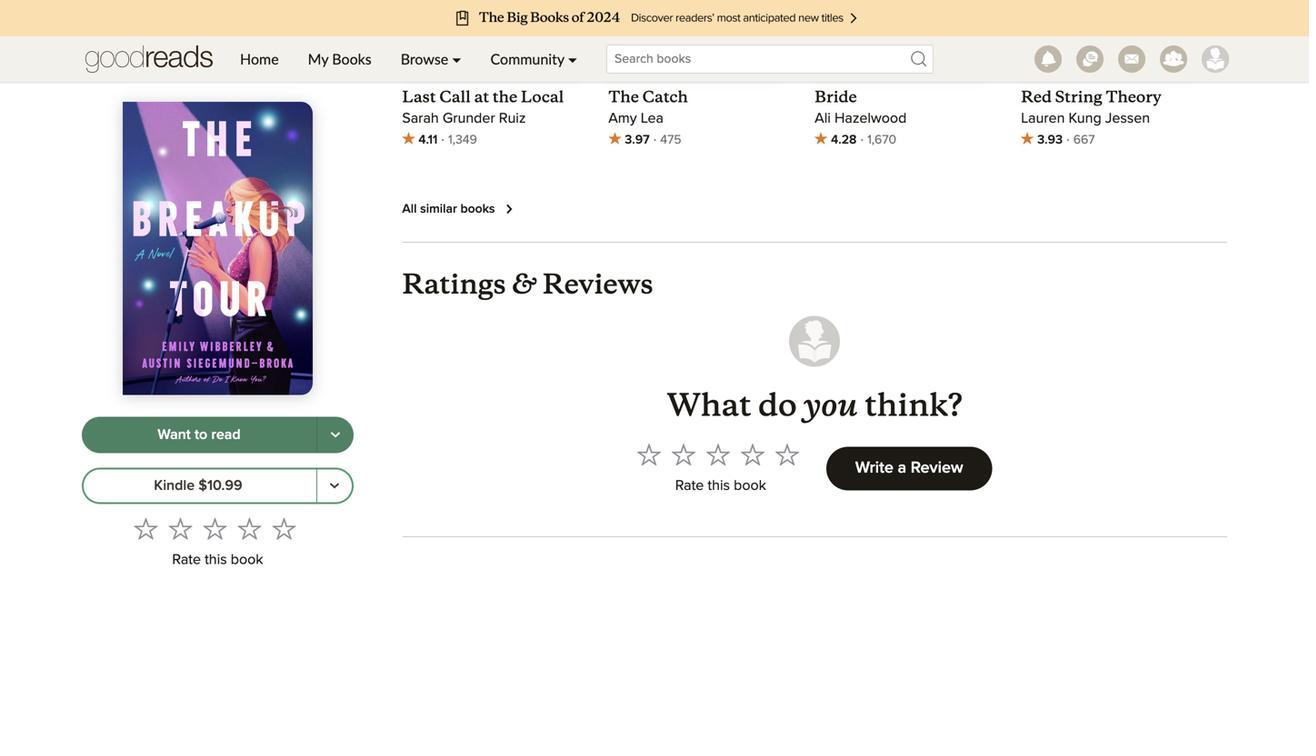 Task type: locate. For each thing, give the bounding box(es) containing it.
1 horizontal spatial rate this book
[[676, 479, 767, 494]]

book down rate 4 out of 5 image
[[231, 553, 263, 568]]

3.97 stars, 475 ratings figure
[[609, 129, 786, 151]]

lauren
[[1022, 112, 1066, 126]]

0 horizontal spatial ▾
[[452, 50, 462, 68]]

want
[[158, 428, 191, 443]]

all similar books link
[[402, 198, 521, 220]]

rate 2 out of 5 image for rate 1 out of 5 image
[[672, 443, 696, 467]]

book cover image
[[609, 0, 786, 72], [815, 0, 993, 72]]

book for rate 4 out of 5 icon
[[734, 479, 767, 494]]

rating 0 out of 5 group inside rate this book element
[[129, 512, 302, 546]]

lea
[[641, 112, 664, 126]]

0 horizontal spatial book cover image
[[609, 0, 786, 72]]

this
[[708, 479, 730, 494], [205, 553, 227, 568]]

rate this book down rate 4 out of 5 image
[[172, 553, 263, 568]]

kindle $10.99 link
[[82, 468, 317, 505]]

rate 4 out of 5 image
[[741, 443, 765, 467]]

call
[[440, 87, 471, 107]]

0 vertical spatial rate
[[676, 479, 704, 494]]

1,670
[[868, 134, 897, 147]]

1 vertical spatial rate this book element
[[82, 512, 354, 575]]

book for rate 4 out of 5 image
[[231, 553, 263, 568]]

rate for rate 2 out of 5 image related to rate 1 out of 5 icon
[[172, 553, 201, 568]]

1 vertical spatial rate
[[172, 553, 201, 568]]

this for rate 4 out of 5 icon
[[708, 479, 730, 494]]

1 vertical spatial this
[[205, 553, 227, 568]]

advertisement element
[[679, 580, 952, 740]]

None search field
[[592, 45, 949, 74]]

rate 5 out of 5 image right rate 4 out of 5 icon
[[776, 443, 799, 467]]

1 vertical spatial rate this book
[[172, 553, 263, 568]]

rate
[[676, 479, 704, 494], [172, 553, 201, 568]]

sarah
[[402, 112, 439, 126]]

the catch amy  lea
[[609, 87, 688, 126]]

similar
[[420, 203, 457, 216]]

write
[[856, 460, 894, 477]]

home
[[240, 50, 279, 68]]

0 horizontal spatial rating 0 out of 5 group
[[129, 512, 302, 546]]

0 vertical spatial rate 3 out of 5 image
[[707, 443, 730, 467]]

1 horizontal spatial this
[[708, 479, 730, 494]]

rate 2 out of 5 image right rate 1 out of 5 icon
[[169, 517, 192, 541]]

community ▾
[[491, 50, 578, 68]]

rate this book element
[[632, 438, 805, 500], [82, 512, 354, 575]]

rate 3 out of 5 image
[[707, 443, 730, 467], [203, 517, 227, 541]]

rate 2 out of 5 image right rate 1 out of 5 image
[[672, 443, 696, 467]]

ratings
[[402, 267, 506, 302]]

1 vertical spatial rating 0 out of 5 group
[[129, 512, 302, 546]]

book cover image up bride ali hazelwood
[[815, 0, 993, 72]]

book cover image up catch
[[609, 0, 786, 72]]

0 horizontal spatial rate
[[172, 553, 201, 568]]

1 vertical spatial book
[[231, 553, 263, 568]]

rating 0 out of 5 group down the what
[[632, 438, 805, 472]]

2 book cover image from the left
[[815, 0, 993, 72]]

books
[[332, 50, 372, 68]]

rate 3 out of 5 image for rate 2 out of 5 image for rate 1 out of 5 image
[[707, 443, 730, 467]]

local
[[521, 87, 564, 107]]

0 horizontal spatial book
[[231, 553, 263, 568]]

rate this book element down $10.99
[[82, 512, 354, 575]]

book down rate 4 out of 5 icon
[[734, 479, 767, 494]]

1 horizontal spatial profile image for ruby anderson. image
[[1203, 45, 1230, 73]]

0 horizontal spatial rate 2 out of 5 image
[[169, 517, 192, 541]]

rate 5 out of 5 image for rate 4 out of 5 icon
[[776, 443, 799, 467]]

Search by book title or ISBN text field
[[607, 45, 934, 74]]

1 horizontal spatial ▾
[[568, 50, 578, 68]]

home image
[[86, 36, 213, 82]]

theory
[[1106, 87, 1162, 107]]

1 horizontal spatial rate 2 out of 5 image
[[672, 443, 696, 467]]

475
[[661, 134, 682, 147]]

▾ right "community"
[[568, 50, 578, 68]]

rate 3 out of 5 image left rate 4 out of 5 icon
[[707, 443, 730, 467]]

this down the what
[[708, 479, 730, 494]]

0 vertical spatial rate this book
[[676, 479, 767, 494]]

0 horizontal spatial profile image for ruby anderson. image
[[790, 316, 841, 367]]

rate down the what
[[676, 479, 704, 494]]

rate 5 out of 5 image for rate 4 out of 5 image
[[272, 517, 296, 541]]

grunder
[[443, 112, 495, 126]]

&
[[513, 262, 537, 302]]

▾ right browse
[[452, 50, 462, 68]]

red string theory lauren kung jessen
[[1022, 87, 1162, 126]]

kindle
[[154, 479, 195, 494]]

0 vertical spatial this
[[708, 479, 730, 494]]

1 horizontal spatial book cover image
[[815, 0, 993, 72]]

1 horizontal spatial rate
[[676, 479, 704, 494]]

0 vertical spatial book
[[734, 479, 767, 494]]

0 horizontal spatial this
[[205, 553, 227, 568]]

0 horizontal spatial rate this book element
[[82, 512, 354, 575]]

what
[[667, 386, 752, 425]]

you
[[804, 380, 858, 425]]

book
[[734, 479, 767, 494], [231, 553, 263, 568]]

rate this book
[[676, 479, 767, 494], [172, 553, 263, 568]]

0 vertical spatial rate this book element
[[632, 438, 805, 500]]

rating 0 out of 5 group for rate this book element to the top
[[632, 438, 805, 472]]

amy
[[609, 112, 637, 126]]

0 vertical spatial rating 0 out of 5 group
[[632, 438, 805, 472]]

0 horizontal spatial rate 5 out of 5 image
[[272, 517, 296, 541]]

rate this book element down the what
[[632, 438, 805, 500]]

last
[[402, 87, 436, 107]]

rating 0 out of 5 group
[[632, 438, 805, 472], [129, 512, 302, 546]]

rate 4 out of 5 image
[[238, 517, 261, 541]]

rate 2 out of 5 image
[[672, 443, 696, 467], [169, 517, 192, 541]]

community ▾ link
[[476, 36, 592, 82]]

do
[[759, 386, 797, 425]]

4.28 stars, 1,670 ratings figure
[[815, 129, 993, 151]]

▾
[[452, 50, 462, 68], [568, 50, 578, 68]]

1 horizontal spatial rate 5 out of 5 image
[[776, 443, 799, 467]]

2 ▾ from the left
[[568, 50, 578, 68]]

1 horizontal spatial book
[[734, 479, 767, 494]]

1 ▾ from the left
[[452, 50, 462, 68]]

read
[[211, 428, 241, 443]]

1 book cover image from the left
[[609, 0, 786, 72]]

0 vertical spatial rate 2 out of 5 image
[[672, 443, 696, 467]]

book cover image for bride
[[815, 0, 993, 72]]

rate down kindle $10.99
[[172, 553, 201, 568]]

all similar books
[[402, 203, 495, 216]]

hazelwood
[[835, 112, 907, 126]]

my books link
[[294, 36, 386, 82]]

rating 0 out of 5 group down $10.99
[[129, 512, 302, 546]]

rate 5 out of 5 image
[[776, 443, 799, 467], [272, 517, 296, 541]]

rating 0 out of 5 group for the bottommost rate this book element
[[129, 512, 302, 546]]

what do you think?
[[667, 380, 963, 425]]

1 horizontal spatial rate 3 out of 5 image
[[707, 443, 730, 467]]

catch
[[643, 87, 688, 107]]

to
[[195, 428, 208, 443]]

1 vertical spatial rate 5 out of 5 image
[[272, 517, 296, 541]]

0 vertical spatial rate 5 out of 5 image
[[776, 443, 799, 467]]

1 horizontal spatial rate this book element
[[632, 438, 805, 500]]

3.93 stars, 667 ratings figure
[[1022, 129, 1199, 151]]

rate 5 out of 5 image right rate 4 out of 5 image
[[272, 517, 296, 541]]

rate 3 out of 5 image left rate 4 out of 5 image
[[203, 517, 227, 541]]

0 horizontal spatial rate 3 out of 5 image
[[203, 517, 227, 541]]

1 vertical spatial rate 3 out of 5 image
[[203, 517, 227, 541]]

this down $10.99
[[205, 553, 227, 568]]

1 horizontal spatial rating 0 out of 5 group
[[632, 438, 805, 472]]

0 horizontal spatial rate this book
[[172, 553, 263, 568]]

home link
[[226, 36, 294, 82]]

rate this book down rate 4 out of 5 icon
[[676, 479, 767, 494]]

want to read button
[[82, 417, 317, 454]]

a
[[898, 460, 907, 477]]

profile image for ruby anderson. image
[[1203, 45, 1230, 73], [790, 316, 841, 367]]

3.93
[[1038, 134, 1063, 147]]

1 vertical spatial rate 2 out of 5 image
[[169, 517, 192, 541]]

at
[[474, 87, 489, 107]]



Task type: describe. For each thing, give the bounding box(es) containing it.
the
[[493, 87, 518, 107]]

string
[[1056, 87, 1103, 107]]

my books
[[308, 50, 372, 68]]

all
[[402, 203, 417, 216]]

the
[[609, 87, 639, 107]]

1 vertical spatial profile image for ruby anderson. image
[[790, 316, 841, 367]]

0 vertical spatial profile image for ruby anderson. image
[[1203, 45, 1230, 73]]

want to read
[[158, 428, 241, 443]]

$10.99
[[199, 479, 243, 494]]

my
[[308, 50, 329, 68]]

667
[[1074, 134, 1096, 147]]

kung
[[1069, 112, 1102, 126]]

books
[[461, 203, 495, 216]]

rate this book for rate 4 out of 5 image
[[172, 553, 263, 568]]

browse ▾ link
[[386, 36, 476, 82]]

▾ for community ▾
[[568, 50, 578, 68]]

write a review
[[856, 460, 964, 477]]

bride
[[815, 87, 857, 107]]

rate 1 out of 5 image
[[134, 517, 158, 541]]

1,349
[[448, 134, 477, 147]]

browse ▾
[[401, 50, 462, 68]]

browse
[[401, 50, 449, 68]]

red
[[1022, 87, 1052, 107]]

kindle $10.99
[[154, 479, 243, 494]]

reviews
[[543, 267, 654, 302]]

last call at the local sarah grunder ruiz
[[402, 87, 564, 126]]

rate for rate 2 out of 5 image for rate 1 out of 5 image
[[676, 479, 704, 494]]

ratings & reviews
[[402, 262, 654, 302]]

review
[[911, 460, 964, 477]]

4.28
[[832, 134, 857, 147]]

community
[[491, 50, 565, 68]]

rate 1 out of 5 image
[[637, 443, 661, 467]]

4.11
[[419, 134, 438, 147]]

rate 3 out of 5 image for rate 2 out of 5 image related to rate 1 out of 5 icon
[[203, 517, 227, 541]]

bride ali hazelwood
[[815, 87, 907, 126]]

rate 2 out of 5 image for rate 1 out of 5 icon
[[169, 517, 192, 541]]

book cover image for the catch
[[609, 0, 786, 72]]

ali
[[815, 112, 831, 126]]

ruiz
[[499, 112, 526, 126]]

▾ for browse ▾
[[452, 50, 462, 68]]

rate this book for rate 4 out of 5 icon
[[676, 479, 767, 494]]

this for rate 4 out of 5 image
[[205, 553, 227, 568]]

4.11 stars, 1,349 ratings figure
[[402, 129, 580, 151]]

think?
[[865, 386, 963, 425]]

write a review button
[[827, 447, 993, 491]]

3.97
[[625, 134, 650, 147]]

jessen
[[1106, 112, 1151, 126]]



Task type: vqa. For each thing, say whether or not it's contained in the screenshot.
reviews
yes



